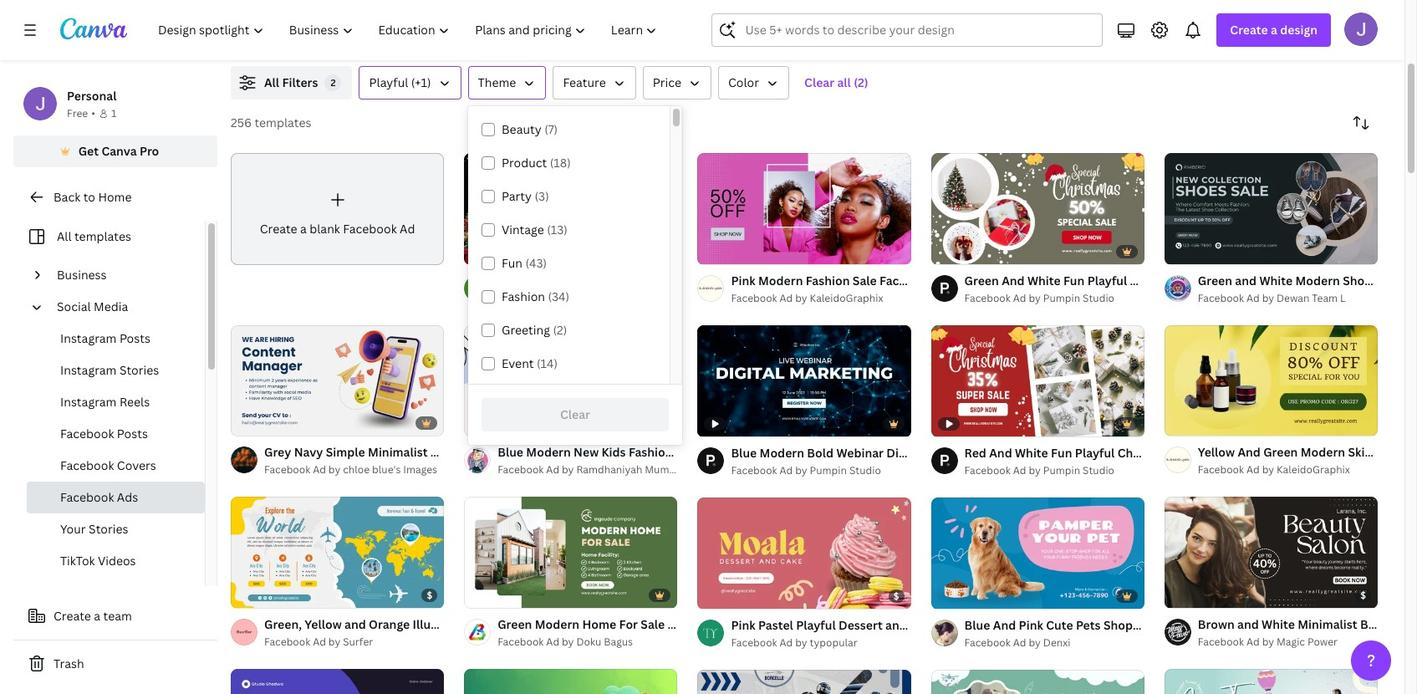Task type: describe. For each thing, give the bounding box(es) containing it.
kaleidographix for modern
[[1277, 463, 1351, 477]]

red and white fun playful christmas sale facebook ad facebook ad by pumpin studio
[[965, 445, 1277, 478]]

by inside green and white modern shoes sale fa facebook ad by dewan team l
[[1263, 291, 1275, 305]]

to
[[83, 189, 95, 205]]

kids
[[602, 444, 626, 460]]

facebook ad by doku bagus link
[[498, 634, 678, 651]]

a for design
[[1271, 22, 1278, 38]]

instagram for instagram reels
[[60, 394, 117, 410]]

green and purple creative playful open trip family holiday facebook ad image
[[1165, 669, 1378, 694]]

feature button
[[553, 66, 636, 100]]

ad inside yellow and green modern skincare dis facebook ad by kaleidographix
[[1247, 463, 1260, 477]]

ads inside blue modern new kids fashion facebook ads facebook ad by ramdhaniyah mumtazah's
[[733, 444, 755, 460]]

playful inside "red and white fun playful christmas sale facebook ad facebook ad by pumpin studio"
[[1075, 445, 1115, 461]]

doku
[[577, 635, 602, 649]]

by inside "red and white fun playful christmas sale facebook ad facebook ad by pumpin studio"
[[1029, 463, 1041, 478]]

price
[[653, 74, 682, 90]]

reels
[[120, 394, 150, 410]]

brown
[[1198, 617, 1235, 632]]

facebook ad by surfer link
[[264, 634, 444, 651]]

1 horizontal spatial facebook ad by pumpin studio
[[965, 291, 1115, 305]]

magic
[[1277, 635, 1306, 649]]

create a design
[[1231, 22, 1318, 38]]

green modern home for sale facebook ad facebook ad by doku bagus
[[498, 617, 741, 649]]

playful inside pink pastel playful dessert and cake store facebook ad facebook ad by typopular
[[796, 617, 836, 633]]

create a design button
[[1217, 13, 1332, 47]]

all templates link
[[23, 221, 195, 253]]

brown and white minimalist beauty sa facebook ad by magic power
[[1198, 617, 1418, 649]]

dewan
[[1277, 291, 1310, 305]]

templates for 256 templates
[[255, 115, 311, 130]]

theme button
[[468, 66, 546, 100]]

blue and pink cute pets shop facebook ad link
[[965, 616, 1209, 635]]

beauty inside 'brown and white minimalist beauty sa facebook ad by magic power'
[[1361, 617, 1401, 632]]

surfer
[[343, 635, 373, 649]]

covers
[[117, 458, 156, 473]]

party
[[502, 188, 532, 204]]

1 horizontal spatial $
[[894, 589, 900, 602]]

facebook covers
[[60, 458, 156, 473]]

0 vertical spatial fun
[[502, 255, 523, 271]]

by inside pink pastel playful dessert and cake store facebook ad facebook ad by typopular
[[796, 635, 808, 650]]

design
[[1281, 22, 1318, 38]]

kaleidographix for sale
[[810, 291, 884, 305]]

shop
[[1104, 617, 1133, 633]]

blue modern new kids fashion facebook ads image
[[464, 325, 678, 436]]

Sort by button
[[1345, 106, 1378, 140]]

black gold modern christmas sale facebook ad image
[[464, 153, 678, 264]]

0 horizontal spatial fashion
[[502, 289, 545, 304]]

sale inside black gold modern christmas sale facebook ad facebook ad by zisha team
[[670, 272, 694, 288]]

sale inside green modern home for sale facebook ad facebook ad by doku bagus
[[641, 617, 665, 632]]

by inside 'brown and white minimalist beauty sa facebook ad by magic power'
[[1263, 635, 1275, 649]]

green cute baby store facebook ads image
[[931, 669, 1145, 694]]

facebook ad templates image
[[1022, 0, 1378, 46]]

and for blue
[[993, 617, 1016, 633]]

clear all (2)
[[805, 74, 869, 90]]

feature
[[563, 74, 606, 90]]

all for all templates
[[57, 228, 72, 244]]

zisha team element
[[464, 275, 491, 302]]

team for modern
[[1313, 291, 1338, 305]]

cute
[[1046, 617, 1074, 633]]

studio inside "red and white fun playful christmas sale facebook ad facebook ad by pumpin studio"
[[1083, 463, 1115, 478]]

your
[[60, 521, 86, 537]]

blue for blue and pink cute pets shop facebook ad
[[965, 617, 991, 633]]

images
[[403, 463, 437, 477]]

green, yellow and orange illustration playful tour and travel business facebook ads image
[[231, 497, 444, 608]]

clear for clear
[[560, 406, 590, 422]]

sale inside pink modern fashion sale facebook ad facebook ad by kaleidographix
[[853, 272, 877, 288]]

create a blank facebook ad element
[[231, 153, 444, 265]]

modern inside black gold modern christmas sale facebook ad facebook ad by zisha team
[[562, 272, 606, 288]]

power
[[1308, 635, 1338, 649]]

(14)
[[537, 355, 558, 371]]

ad inside 'brown and white minimalist beauty sa facebook ad by magic power'
[[1247, 635, 1260, 649]]

pink for pink modern fashion sale facebook ad
[[731, 272, 756, 288]]

brown and white minimalist beauty salon facebook ad image
[[1165, 497, 1378, 608]]

clear for clear all (2)
[[805, 74, 835, 90]]

get canva pro button
[[13, 135, 217, 167]]

instagram posts link
[[27, 323, 205, 355]]

(+1)
[[411, 74, 431, 90]]

store
[[941, 617, 971, 633]]

ramdhaniyah
[[577, 463, 643, 477]]

(2) inside button
[[854, 74, 869, 90]]

hiring
[[431, 444, 465, 460]]

facebook ad by chloe blue's images link
[[264, 462, 444, 479]]

and for green
[[1236, 272, 1257, 288]]

256
[[231, 115, 252, 130]]

black gold modern christmas sale facebook ad link
[[498, 272, 770, 290]]

dis
[[1400, 444, 1418, 460]]

zt link
[[464, 275, 491, 302]]

home for to
[[98, 189, 132, 205]]

gold
[[532, 272, 559, 288]]

mumtazah's
[[645, 463, 703, 477]]

navy modern classic car sales company promotion facebook ad image
[[698, 669, 911, 694]]

facebook ad by typopular link
[[731, 635, 911, 651]]

and inside pink pastel playful dessert and cake store facebook ad facebook ad by typopular
[[886, 617, 907, 633]]

green modern home for sale facebook ad link
[[498, 616, 741, 634]]

256 templates
[[231, 115, 311, 130]]

denxi
[[1044, 635, 1071, 650]]

modern inside green modern home for sale facebook ad facebook ad by doku bagus
[[535, 617, 580, 632]]

facebook ad by denxi link
[[965, 635, 1145, 651]]

all templates
[[57, 228, 131, 244]]

instagram reels
[[60, 394, 150, 410]]

by inside pink modern fashion sale facebook ad facebook ad by kaleidographix
[[796, 291, 808, 305]]

a for team
[[94, 608, 100, 624]]

(34)
[[548, 289, 570, 304]]

red
[[965, 445, 987, 461]]

minimalist for hiring
[[368, 444, 428, 460]]

by inside blue modern new kids fashion facebook ads facebook ad by ramdhaniyah mumtazah's
[[562, 463, 574, 477]]

white for minimalist
[[1262, 617, 1295, 632]]

home for modern
[[583, 617, 617, 632]]

tiktok
[[60, 553, 95, 569]]

blue modern new kids fashion facebook ads facebook ad by ramdhaniyah mumtazah's
[[498, 444, 755, 477]]

free •
[[67, 106, 95, 120]]

event
[[502, 355, 534, 371]]

pastel
[[759, 617, 794, 633]]

tiktok videos
[[60, 553, 136, 569]]

create a blank facebook ad link
[[231, 153, 444, 265]]

modern inside pink modern fashion sale facebook ad facebook ad by kaleidographix
[[759, 272, 803, 288]]

your stories link
[[27, 514, 205, 545]]

0 vertical spatial beauty
[[502, 121, 542, 137]]

design
[[468, 444, 507, 460]]

social media
[[57, 299, 128, 314]]

chloe
[[343, 463, 370, 477]]

beauty (7)
[[502, 121, 558, 137]]

sa
[[1404, 617, 1418, 632]]

modern inside yellow and green modern skincare dis facebook ad by kaleidographix
[[1301, 444, 1346, 460]]

color
[[729, 74, 760, 90]]

•
[[91, 106, 95, 120]]

white for modern
[[1260, 272, 1293, 288]]

greeting (2)
[[502, 322, 567, 338]]

blue modern new kids fashion facebook ads link
[[498, 444, 755, 462]]

skincare
[[1349, 444, 1397, 460]]

minimalist for beauty
[[1298, 617, 1358, 632]]

back to home
[[54, 189, 132, 205]]

playful (+1)
[[369, 74, 431, 90]]

instagram stories link
[[27, 355, 205, 386]]

green and white fun playful christmas special sale facebook ad image
[[931, 153, 1145, 264]]

green and white modern shoes sale fa facebook ad by dewan team l
[[1198, 272, 1418, 305]]

ad
[[1263, 445, 1277, 461]]

zisha
[[577, 291, 602, 305]]



Task type: vqa. For each thing, say whether or not it's contained in the screenshot.
the "Back" on the top of the page
yes



Task type: locate. For each thing, give the bounding box(es) containing it.
2 vertical spatial create
[[54, 608, 91, 624]]

create a blank facebook ad
[[260, 221, 415, 237]]

home inside back to home link
[[98, 189, 132, 205]]

a
[[1271, 22, 1278, 38], [300, 221, 307, 237], [94, 608, 100, 624]]

1 instagram from the top
[[60, 330, 117, 346]]

instagram down 'social media' on the top of the page
[[60, 330, 117, 346]]

filters
[[282, 74, 318, 90]]

yellow and green modern skincare discount facebook ad image
[[1165, 325, 1378, 436]]

facebook inside green and white modern shoes sale fa facebook ad by dewan team l
[[1198, 291, 1245, 305]]

grey
[[264, 444, 291, 460]]

clear inside button
[[560, 406, 590, 422]]

pink pastel playful dessert and cake store facebook ad image
[[698, 497, 911, 609]]

green gradient simple 3d illustrative financial freedom facebook ad image
[[464, 669, 678, 694]]

$
[[427, 589, 433, 601], [1361, 589, 1367, 601], [894, 589, 900, 602]]

yellow
[[1198, 444, 1235, 460]]

0 horizontal spatial kaleidographix
[[810, 291, 884, 305]]

1 horizontal spatial fun
[[1051, 445, 1073, 461]]

fa
[[1408, 272, 1418, 288]]

0 horizontal spatial create
[[54, 608, 91, 624]]

0 vertical spatial stories
[[120, 362, 159, 378]]

green and white modern shoes sale fa link
[[1198, 272, 1418, 290]]

kaleidographix down yellow and green modern skincare dis "link" in the right of the page
[[1277, 463, 1351, 477]]

modern down pink modern fashion sale facebook ad image
[[759, 272, 803, 288]]

instagram posts
[[60, 330, 151, 346]]

facebook inside yellow and green modern skincare dis facebook ad by kaleidographix
[[1198, 463, 1245, 477]]

create inside button
[[54, 608, 91, 624]]

0 vertical spatial instagram
[[60, 330, 117, 346]]

theme
[[478, 74, 516, 90]]

free
[[67, 106, 88, 120]]

1 team from the left
[[604, 291, 630, 305]]

blue right cake
[[965, 617, 991, 633]]

jacob simon image
[[1345, 13, 1378, 46]]

ad inside green and white modern shoes sale fa facebook ad by dewan team l
[[1247, 291, 1260, 305]]

trash link
[[13, 647, 217, 681]]

instagram for instagram stories
[[60, 362, 117, 378]]

1 vertical spatial instagram
[[60, 362, 117, 378]]

blue for blue modern new kids fashion facebook ads
[[498, 444, 524, 460]]

2 team from the left
[[1313, 291, 1338, 305]]

minimalist up blue's
[[368, 444, 428, 460]]

2 horizontal spatial fashion
[[806, 272, 850, 288]]

1 horizontal spatial ads
[[733, 444, 755, 460]]

posts
[[120, 330, 151, 346], [117, 426, 148, 442]]

pink inside blue and pink cute pets shop facebook ad facebook ad by denxi
[[1019, 617, 1044, 633]]

all for all filters
[[264, 74, 279, 90]]

and left cake
[[886, 617, 907, 633]]

1 vertical spatial facebook ad by kaleidographix link
[[1198, 462, 1378, 479]]

stories up "videos"
[[89, 521, 128, 537]]

0 vertical spatial green
[[1198, 272, 1233, 288]]

facebook ad by zisha team link
[[498, 290, 678, 307]]

0 vertical spatial fashion
[[806, 272, 850, 288]]

home right to
[[98, 189, 132, 205]]

facebook
[[343, 221, 397, 237], [697, 272, 751, 288], [880, 272, 935, 288], [498, 291, 544, 305], [731, 291, 778, 305], [965, 291, 1011, 305], [1198, 291, 1245, 305], [60, 426, 114, 442], [510, 444, 564, 460], [676, 444, 730, 460], [1206, 445, 1260, 461], [60, 458, 114, 473], [264, 463, 310, 477], [498, 463, 544, 477], [1198, 463, 1245, 477], [731, 463, 778, 478], [965, 463, 1011, 478], [60, 489, 114, 505], [668, 617, 723, 632], [974, 617, 1029, 633], [1136, 617, 1191, 633], [264, 635, 310, 649], [498, 635, 544, 649], [1198, 635, 1245, 649], [731, 635, 778, 650], [965, 635, 1011, 650]]

fashion
[[806, 272, 850, 288], [502, 289, 545, 304], [629, 444, 673, 460]]

white up facebook ad by dewan team l link
[[1260, 272, 1293, 288]]

1 vertical spatial create
[[260, 221, 297, 237]]

white for fun
[[1015, 445, 1049, 461]]

event (14)
[[502, 355, 558, 371]]

2 vertical spatial instagram
[[60, 394, 117, 410]]

minimalist up power
[[1298, 617, 1358, 632]]

create for create a design
[[1231, 22, 1269, 38]]

stories up 'reels'
[[120, 362, 159, 378]]

1 vertical spatial templates
[[74, 228, 131, 244]]

and right brown
[[1238, 617, 1259, 632]]

stories for instagram stories
[[120, 362, 159, 378]]

green inside green modern home for sale facebook ad facebook ad by doku bagus
[[498, 617, 532, 632]]

by inside yellow and green modern skincare dis facebook ad by kaleidographix
[[1263, 463, 1275, 477]]

1 horizontal spatial a
[[300, 221, 307, 237]]

posts down 'reels'
[[117, 426, 148, 442]]

fashion inside blue modern new kids fashion facebook ads facebook ad by ramdhaniyah mumtazah's
[[629, 444, 673, 460]]

grey navy simple minimalist hiring design facebook ad image
[[231, 325, 444, 436]]

team inside black gold modern christmas sale facebook ad facebook ad by zisha team
[[604, 291, 630, 305]]

purple and pink playful modern website webinar facebook ad image
[[231, 669, 444, 694]]

playful
[[369, 74, 408, 90], [1075, 445, 1115, 461], [796, 617, 836, 633]]

0 horizontal spatial playful
[[369, 74, 408, 90]]

green inside green and white modern shoes sale fa facebook ad by dewan team l
[[1198, 272, 1233, 288]]

back
[[54, 189, 80, 205]]

white inside 'brown and white minimalist beauty sa facebook ad by magic power'
[[1262, 617, 1295, 632]]

$ for hiring
[[427, 589, 433, 601]]

white inside green and white modern shoes sale fa facebook ad by dewan team l
[[1260, 272, 1293, 288]]

0 horizontal spatial minimalist
[[368, 444, 428, 460]]

0 vertical spatial kaleidographix
[[810, 291, 884, 305]]

3 instagram from the top
[[60, 394, 117, 410]]

1 horizontal spatial fashion
[[629, 444, 673, 460]]

fashion up 'mumtazah's'
[[629, 444, 673, 460]]

and right store
[[993, 617, 1016, 633]]

facebook ad by dewan team l link
[[1198, 290, 1378, 307]]

clear left all
[[805, 74, 835, 90]]

fun
[[502, 255, 523, 271], [1051, 445, 1073, 461]]

sale inside green and white modern shoes sale fa facebook ad by dewan team l
[[1381, 272, 1405, 288]]

0 horizontal spatial christmas
[[609, 272, 667, 288]]

yellow and green modern skincare dis facebook ad by kaleidographix
[[1198, 444, 1418, 477]]

instagram reels link
[[27, 386, 205, 418]]

green
[[1198, 272, 1233, 288], [1264, 444, 1298, 460], [498, 617, 532, 632]]

by inside black gold modern christmas sale facebook ad facebook ad by zisha team
[[562, 291, 574, 305]]

green inside yellow and green modern skincare dis facebook ad by kaleidographix
[[1264, 444, 1298, 460]]

facebook posts link
[[27, 418, 205, 450]]

a left team
[[94, 608, 100, 624]]

a inside button
[[94, 608, 100, 624]]

2 horizontal spatial playful
[[1075, 445, 1115, 461]]

social
[[57, 299, 91, 314]]

fashion inside pink modern fashion sale facebook ad facebook ad by kaleidographix
[[806, 272, 850, 288]]

facebook ad by kaleidographix link for green
[[1198, 462, 1378, 479]]

2 vertical spatial a
[[94, 608, 100, 624]]

create for create a team
[[54, 608, 91, 624]]

blank
[[310, 221, 340, 237]]

1 horizontal spatial (2)
[[854, 74, 869, 90]]

0 vertical spatial create
[[1231, 22, 1269, 38]]

instagram stories
[[60, 362, 159, 378]]

2 horizontal spatial create
[[1231, 22, 1269, 38]]

posts for instagram posts
[[120, 330, 151, 346]]

instagram up facebook posts on the left
[[60, 394, 117, 410]]

1 vertical spatial christmas
[[1118, 445, 1176, 461]]

create
[[1231, 22, 1269, 38], [260, 221, 297, 237], [54, 608, 91, 624]]

playful inside button
[[369, 74, 408, 90]]

ad inside blue modern new kids fashion facebook ads facebook ad by ramdhaniyah mumtazah's
[[546, 463, 560, 477]]

all filters
[[264, 74, 318, 90]]

personal
[[67, 88, 117, 104]]

team inside green and white modern shoes sale fa facebook ad by dewan team l
[[1313, 291, 1338, 305]]

christmas inside "red and white fun playful christmas sale facebook ad facebook ad by pumpin studio"
[[1118, 445, 1176, 461]]

2 vertical spatial fashion
[[629, 444, 673, 460]]

modern
[[562, 272, 606, 288], [759, 272, 803, 288], [1296, 272, 1341, 288], [526, 444, 571, 460], [1301, 444, 1346, 460], [535, 617, 580, 632]]

new
[[574, 444, 599, 460]]

0 vertical spatial white
[[1260, 272, 1293, 288]]

instagram for instagram posts
[[60, 330, 117, 346]]

beauty left sa on the right of the page
[[1361, 617, 1401, 632]]

0 horizontal spatial facebook ad by kaleidographix link
[[731, 290, 911, 307]]

0 horizontal spatial templates
[[74, 228, 131, 244]]

1 horizontal spatial team
[[1313, 291, 1338, 305]]

0 vertical spatial playful
[[369, 74, 408, 90]]

(7)
[[545, 121, 558, 137]]

None search field
[[712, 13, 1104, 47]]

blue right hiring
[[498, 444, 524, 460]]

cake
[[910, 617, 938, 633]]

1 horizontal spatial home
[[583, 617, 617, 632]]

kaleidographix inside pink modern fashion sale facebook ad facebook ad by kaleidographix
[[810, 291, 884, 305]]

1 horizontal spatial kaleidographix
[[1277, 463, 1351, 477]]

(13)
[[547, 222, 568, 238]]

all left filters
[[264, 74, 279, 90]]

and inside "red and white fun playful christmas sale facebook ad facebook ad by pumpin studio"
[[990, 445, 1013, 461]]

1 vertical spatial ads
[[117, 489, 138, 505]]

2 vertical spatial white
[[1262, 617, 1295, 632]]

and inside green and white modern shoes sale fa facebook ad by dewan team l
[[1236, 272, 1257, 288]]

business link
[[50, 259, 195, 291]]

green for green modern home for sale facebook ad
[[498, 617, 532, 632]]

posts down social media link
[[120, 330, 151, 346]]

and right 'red'
[[990, 445, 1013, 461]]

0 horizontal spatial all
[[57, 228, 72, 244]]

get
[[78, 143, 99, 159]]

team left the l
[[1313, 291, 1338, 305]]

product
[[502, 155, 547, 171]]

0 vertical spatial facebook ad by kaleidographix link
[[731, 290, 911, 307]]

1 horizontal spatial minimalist
[[1298, 617, 1358, 632]]

white inside "red and white fun playful christmas sale facebook ad facebook ad by pumpin studio"
[[1015, 445, 1049, 461]]

2 horizontal spatial green
[[1264, 444, 1298, 460]]

1 vertical spatial fun
[[1051, 445, 1073, 461]]

home inside green modern home for sale facebook ad facebook ad by doku bagus
[[583, 617, 617, 632]]

media
[[94, 299, 128, 314]]

templates
[[255, 115, 311, 130], [74, 228, 131, 244]]

and
[[1238, 444, 1261, 460], [990, 445, 1013, 461], [993, 617, 1016, 633]]

0 horizontal spatial fun
[[502, 255, 523, 271]]

blue inside blue and pink cute pets shop facebook ad facebook ad by denxi
[[965, 617, 991, 633]]

0 horizontal spatial (2)
[[553, 322, 567, 338]]

modern inside blue modern new kids fashion facebook ads facebook ad by ramdhaniyah mumtazah's
[[526, 444, 571, 460]]

playful (+1) button
[[359, 66, 461, 100]]

a inside dropdown button
[[1271, 22, 1278, 38]]

party (3)
[[502, 188, 549, 204]]

2 horizontal spatial $
[[1361, 589, 1367, 601]]

green up facebook ad by doku bagus link
[[498, 617, 532, 632]]

1 vertical spatial beauty
[[1361, 617, 1401, 632]]

pink for pink pastel playful dessert and cake store facebook ad
[[731, 617, 756, 633]]

pro
[[140, 143, 159, 159]]

white up facebook ad by magic power link
[[1262, 617, 1295, 632]]

1 horizontal spatial templates
[[255, 115, 311, 130]]

facebook inside 'brown and white minimalist beauty sa facebook ad by magic power'
[[1198, 635, 1245, 649]]

and inside yellow and green modern skincare dis facebook ad by kaleidographix
[[1238, 444, 1261, 460]]

green and white modern shoes sale facebook ad image
[[1165, 153, 1378, 264]]

for
[[619, 617, 638, 632]]

1 vertical spatial facebook ad by pumpin studio
[[731, 463, 881, 478]]

1 horizontal spatial all
[[264, 74, 279, 90]]

white right 'red'
[[1015, 445, 1049, 461]]

create for create a blank facebook ad
[[260, 221, 297, 237]]

a left blank
[[300, 221, 307, 237]]

facebook posts
[[60, 426, 148, 442]]

1 horizontal spatial facebook ad by kaleidographix link
[[1198, 462, 1378, 479]]

and left ad
[[1238, 444, 1261, 460]]

christmas left the yellow
[[1118, 445, 1176, 461]]

product (18)
[[502, 155, 571, 171]]

trash
[[54, 656, 84, 672]]

modern up the zisha
[[562, 272, 606, 288]]

minimalist inside 'brown and white minimalist beauty sa facebook ad by magic power'
[[1298, 617, 1358, 632]]

christmas up facebook ad by zisha team link
[[609, 272, 667, 288]]

tiktok videos link
[[27, 545, 205, 577]]

1 vertical spatial kaleidographix
[[1277, 463, 1351, 477]]

1 vertical spatial stories
[[89, 521, 128, 537]]

blue and pink cute pets shop facebook ad image
[[931, 497, 1145, 609]]

facebook ad by kaleidographix link
[[731, 290, 911, 307], [1198, 462, 1378, 479]]

fashion down 'black'
[[502, 289, 545, 304]]

fun inside "red and white fun playful christmas sale facebook ad facebook ad by pumpin studio"
[[1051, 445, 1073, 461]]

(2) right all
[[854, 74, 869, 90]]

green up facebook ad by dewan team l link
[[1198, 272, 1233, 288]]

1 vertical spatial white
[[1015, 445, 1049, 461]]

modern up facebook ad by doku bagus link
[[535, 617, 580, 632]]

vintage
[[502, 222, 544, 238]]

shoes
[[1343, 272, 1378, 288]]

0 vertical spatial clear
[[805, 74, 835, 90]]

ad inside "red and white fun playful christmas sale facebook ad facebook ad by pumpin studio"
[[1013, 463, 1027, 478]]

zisha team image
[[464, 275, 491, 302]]

1 horizontal spatial beauty
[[1361, 617, 1401, 632]]

sale inside "red and white fun playful christmas sale facebook ad facebook ad by pumpin studio"
[[1179, 445, 1203, 461]]

create left design at the top
[[1231, 22, 1269, 38]]

by inside the grey navy simple minimalist hiring design facebook ad facebook ad by chloe blue's images
[[329, 463, 341, 477]]

0 horizontal spatial beauty
[[502, 121, 542, 137]]

color button
[[718, 66, 790, 100]]

a left design at the top
[[1271, 22, 1278, 38]]

fashion down pink modern fashion sale facebook ad image
[[806, 272, 850, 288]]

posts inside facebook posts link
[[117, 426, 148, 442]]

top level navigation element
[[147, 13, 672, 47]]

kaleidographix down pink modern fashion sale facebook ad link on the right top of page
[[810, 291, 884, 305]]

1 vertical spatial clear
[[560, 406, 590, 422]]

facebook ads
[[60, 489, 138, 505]]

0 horizontal spatial green
[[498, 617, 532, 632]]

red and white fun playful christmas sale facebook ad link
[[965, 444, 1277, 463]]

templates down back to home
[[74, 228, 131, 244]]

all down back
[[57, 228, 72, 244]]

posts inside instagram posts link
[[120, 330, 151, 346]]

(2) down (34)
[[553, 322, 567, 338]]

minimalist
[[368, 444, 428, 460], [1298, 617, 1358, 632]]

0 horizontal spatial facebook ad by pumpin studio
[[731, 463, 881, 478]]

1 vertical spatial home
[[583, 617, 617, 632]]

1 vertical spatial fashion
[[502, 289, 545, 304]]

(3)
[[535, 188, 549, 204]]

clear inside button
[[805, 74, 835, 90]]

facebook ad by pumpin studio link for pink pastel playful dessert and cake store facebook ad
[[731, 463, 911, 479]]

by inside blue and pink cute pets shop facebook ad facebook ad by denxi
[[1029, 635, 1041, 650]]

by
[[562, 291, 574, 305], [796, 291, 808, 305], [1029, 291, 1041, 305], [1263, 291, 1275, 305], [329, 463, 341, 477], [562, 463, 574, 477], [1263, 463, 1275, 477], [796, 463, 808, 478], [1029, 463, 1041, 478], [329, 635, 341, 649], [562, 635, 574, 649], [1263, 635, 1275, 649], [796, 635, 808, 650], [1029, 635, 1041, 650]]

0 vertical spatial templates
[[255, 115, 311, 130]]

pink
[[731, 272, 756, 288], [731, 617, 756, 633], [1019, 617, 1044, 633]]

Search search field
[[746, 14, 1093, 46]]

1 horizontal spatial clear
[[805, 74, 835, 90]]

and inside 'brown and white minimalist beauty sa facebook ad by magic power'
[[1238, 617, 1259, 632]]

facebook ad by pumpin studio link for blue and pink cute pets shop facebook ad
[[965, 463, 1145, 479]]

1 vertical spatial a
[[300, 221, 307, 237]]

and inside blue and pink cute pets shop facebook ad facebook ad by denxi
[[993, 617, 1016, 633]]

posts for facebook posts
[[117, 426, 148, 442]]

create inside dropdown button
[[1231, 22, 1269, 38]]

facebook ad by pumpin studio link
[[965, 290, 1145, 307], [731, 463, 911, 479], [965, 463, 1145, 479]]

0 horizontal spatial ads
[[117, 489, 138, 505]]

0 vertical spatial all
[[264, 74, 279, 90]]

2 vertical spatial green
[[498, 617, 532, 632]]

beauty left (7)
[[502, 121, 542, 137]]

black
[[498, 272, 529, 288]]

by inside green modern home for sale facebook ad facebook ad by doku bagus
[[562, 635, 574, 649]]

facebook ad by pumpin studio
[[965, 291, 1115, 305], [731, 463, 881, 478]]

0 vertical spatial (2)
[[854, 74, 869, 90]]

0 vertical spatial posts
[[120, 330, 151, 346]]

1 horizontal spatial christmas
[[1118, 445, 1176, 461]]

modern left skincare
[[1301, 444, 1346, 460]]

navy
[[294, 444, 323, 460]]

1 vertical spatial minimalist
[[1298, 617, 1358, 632]]

team for christmas
[[604, 291, 630, 305]]

1 vertical spatial blue
[[965, 617, 991, 633]]

and for red
[[990, 445, 1013, 461]]

1 horizontal spatial green
[[1198, 272, 1233, 288]]

clear up new
[[560, 406, 590, 422]]

modern inside green and white modern shoes sale fa facebook ad by dewan team l
[[1296, 272, 1341, 288]]

1 vertical spatial all
[[57, 228, 72, 244]]

kaleidographix inside yellow and green modern skincare dis facebook ad by kaleidographix
[[1277, 463, 1351, 477]]

pets
[[1076, 617, 1101, 633]]

blue and pink cute pets shop facebook ad facebook ad by denxi
[[965, 617, 1209, 650]]

and up facebook ad by dewan team l link
[[1236, 272, 1257, 288]]

and for brown
[[1238, 617, 1259, 632]]

yellow and green modern skincare dis link
[[1198, 444, 1418, 462]]

and for yellow
[[1238, 444, 1261, 460]]

0 vertical spatial minimalist
[[368, 444, 428, 460]]

create left blank
[[260, 221, 297, 237]]

green for green and white modern shoes sale fa
[[1198, 272, 1233, 288]]

2 filter options selected element
[[325, 74, 342, 91]]

2 instagram from the top
[[60, 362, 117, 378]]

blue inside blue modern new kids fashion facebook ads facebook ad by ramdhaniyah mumtazah's
[[498, 444, 524, 460]]

0 vertical spatial christmas
[[609, 272, 667, 288]]

facebook ad by kaleidographix link for fashion
[[731, 290, 911, 307]]

templates for all templates
[[74, 228, 131, 244]]

modern up dewan
[[1296, 272, 1341, 288]]

create left team
[[54, 608, 91, 624]]

home up doku
[[583, 617, 617, 632]]

pumpin
[[1044, 291, 1081, 305], [810, 463, 847, 478], [1044, 463, 1081, 478]]

0 vertical spatial ads
[[733, 444, 755, 460]]

your stories
[[60, 521, 128, 537]]

0 horizontal spatial blue
[[498, 444, 524, 460]]

stories for your stories
[[89, 521, 128, 537]]

ad
[[400, 221, 415, 237], [754, 272, 770, 288], [937, 272, 953, 288], [546, 291, 560, 305], [780, 291, 793, 305], [1013, 291, 1027, 305], [1247, 291, 1260, 305], [567, 444, 583, 460], [313, 463, 326, 477], [546, 463, 560, 477], [1247, 463, 1260, 477], [780, 463, 793, 478], [1013, 463, 1027, 478], [725, 617, 741, 632], [1032, 617, 1047, 633], [1194, 617, 1209, 633], [313, 635, 326, 649], [546, 635, 560, 649], [1247, 635, 1260, 649], [780, 635, 793, 650], [1013, 635, 1027, 650]]

2 vertical spatial playful
[[796, 617, 836, 633]]

$ for skincare
[[1361, 589, 1367, 601]]

1 vertical spatial (2)
[[553, 322, 567, 338]]

clear all (2) button
[[796, 66, 877, 100]]

0 horizontal spatial clear
[[560, 406, 590, 422]]

1 horizontal spatial playful
[[796, 617, 836, 633]]

christmas inside black gold modern christmas sale facebook ad facebook ad by zisha team
[[609, 272, 667, 288]]

1 vertical spatial green
[[1264, 444, 1298, 460]]

instagram up instagram reels
[[60, 362, 117, 378]]

team down "black gold modern christmas sale facebook ad" link
[[604, 291, 630, 305]]

pink inside pink modern fashion sale facebook ad facebook ad by kaleidographix
[[731, 272, 756, 288]]

0 vertical spatial facebook ad by pumpin studio
[[965, 291, 1115, 305]]

0 vertical spatial home
[[98, 189, 132, 205]]

1 horizontal spatial blue
[[965, 617, 991, 633]]

facebook ad by magic power link
[[1198, 634, 1378, 651]]

minimalist inside the grey navy simple minimalist hiring design facebook ad facebook ad by chloe blue's images
[[368, 444, 428, 460]]

1 vertical spatial posts
[[117, 426, 148, 442]]

green right the yellow
[[1264, 444, 1298, 460]]

facebook ad by surfer
[[264, 635, 373, 649]]

0 horizontal spatial team
[[604, 291, 630, 305]]

a for blank
[[300, 221, 307, 237]]

0 horizontal spatial home
[[98, 189, 132, 205]]

facebook covers link
[[27, 450, 205, 482]]

1 vertical spatial playful
[[1075, 445, 1115, 461]]

0 horizontal spatial a
[[94, 608, 100, 624]]

modern left new
[[526, 444, 571, 460]]

business
[[57, 267, 107, 283]]

(18)
[[550, 155, 571, 171]]

0 horizontal spatial $
[[427, 589, 433, 601]]

templates down all filters
[[255, 115, 311, 130]]

1 horizontal spatial create
[[260, 221, 297, 237]]

0 vertical spatial blue
[[498, 444, 524, 460]]

pumpin inside "red and white fun playful christmas sale facebook ad facebook ad by pumpin studio"
[[1044, 463, 1081, 478]]

pink inside pink pastel playful dessert and cake store facebook ad facebook ad by typopular
[[731, 617, 756, 633]]

2 horizontal spatial a
[[1271, 22, 1278, 38]]

green modern home for sale facebook ad image
[[464, 497, 678, 608]]

christmas
[[609, 272, 667, 288], [1118, 445, 1176, 461]]

pink modern fashion sale facebook ad image
[[698, 153, 911, 264]]



